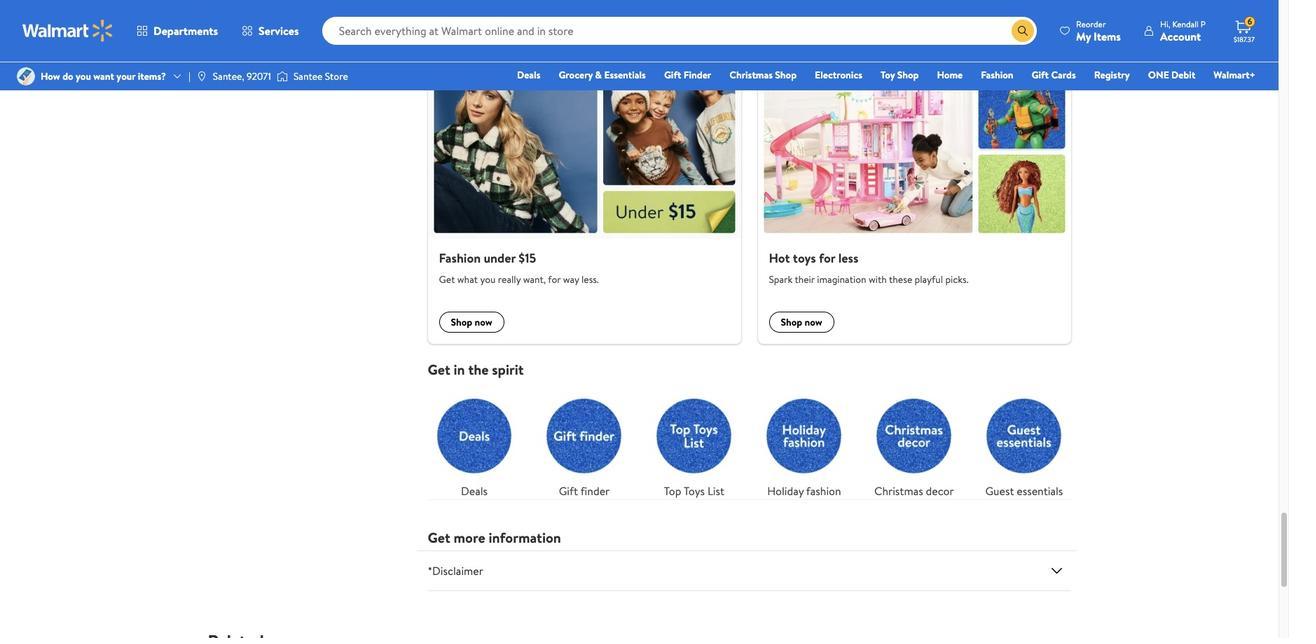 Task type: vqa. For each thing, say whether or not it's contained in the screenshot.
the rightmost Deals
yes



Task type: locate. For each thing, give the bounding box(es) containing it.
1 vertical spatial for
[[548, 272, 561, 286]]

0 horizontal spatial fashion
[[439, 250, 481, 267]]

0 vertical spatial deals
[[517, 68, 540, 82]]

0 horizontal spatial christmas
[[729, 68, 773, 82]]

gift
[[664, 68, 681, 82], [1032, 68, 1049, 82], [559, 483, 578, 499]]

for left less
[[819, 250, 835, 267]]

holiday
[[767, 483, 804, 499]]

santee, 92071
[[213, 69, 271, 83]]

0 vertical spatial list
[[419, 64, 1079, 344]]

2 horizontal spatial gift
[[1032, 68, 1049, 82]]

guest essentials link
[[978, 389, 1071, 499]]

fashion under $15 list item
[[419, 64, 749, 344]]

less
[[838, 250, 858, 267]]

1 horizontal spatial  image
[[196, 71, 207, 82]]

gift finder
[[559, 483, 610, 499]]

1 horizontal spatial gift
[[664, 68, 681, 82]]

items
[[1094, 28, 1121, 44]]

1 vertical spatial deals link
[[428, 389, 521, 499]]

get for in
[[428, 360, 450, 379]]

home
[[937, 68, 963, 82]]

their
[[795, 272, 815, 286]]

0 vertical spatial fashion
[[981, 68, 1013, 82]]

christmas decor link
[[868, 389, 961, 499]]

christmas left decor
[[874, 483, 923, 499]]

0 horizontal spatial deals
[[461, 483, 488, 499]]

how do you want your items?
[[41, 69, 166, 83]]

get left more
[[428, 528, 450, 547]]

christmas right finder
[[729, 68, 773, 82]]

christmas inside christmas decor link
[[874, 483, 923, 499]]

playful
[[915, 272, 943, 286]]

 image for how do you want your items?
[[17, 67, 35, 85]]

1 horizontal spatial now
[[805, 315, 822, 329]]

deals link for grocery & essentials link
[[511, 67, 547, 83]]

list containing deals
[[419, 378, 1079, 499]]

shop down spark
[[781, 315, 802, 329]]

santee
[[293, 69, 323, 83]]

home link
[[931, 67, 969, 83]]

2 now from the left
[[805, 315, 822, 329]]

2 list from the top
[[419, 378, 1079, 499]]

list
[[707, 483, 724, 499]]

deals inside list
[[461, 483, 488, 499]]

shop right toy
[[897, 68, 919, 82]]

shop inside hot toys for less list item
[[781, 315, 802, 329]]

deals
[[517, 68, 540, 82], [461, 483, 488, 499]]

2 vertical spatial get
[[428, 528, 450, 547]]

deals link inside list
[[428, 389, 521, 499]]

gift inside gift cards link
[[1032, 68, 1049, 82]]

gift inside gift finder link
[[559, 483, 578, 499]]

picks.
[[945, 272, 969, 286]]

0 horizontal spatial for
[[548, 272, 561, 286]]

 image
[[277, 69, 288, 83]]

you right the what on the left
[[480, 272, 496, 286]]

one debit
[[1148, 68, 1195, 82]]

shop left electronics link
[[775, 68, 797, 82]]

shop now inside hot toys for less list item
[[781, 315, 822, 329]]

now inside fashion under $15 "list item"
[[475, 315, 492, 329]]

get left in
[[428, 360, 450, 379]]

0 vertical spatial christmas
[[729, 68, 773, 82]]

1 vertical spatial you
[[480, 272, 496, 286]]

list
[[419, 64, 1079, 344], [419, 378, 1079, 499]]

deals link for gift finder link
[[428, 389, 521, 499]]

 image right "|"
[[196, 71, 207, 82]]

toy shop
[[881, 68, 919, 82]]

0 vertical spatial for
[[819, 250, 835, 267]]

search icon image
[[1017, 25, 1028, 36]]

under
[[484, 250, 516, 267]]

get left the what on the left
[[439, 272, 455, 286]]

holiday fashion
[[767, 483, 841, 499]]

0 horizontal spatial shop now
[[451, 315, 492, 329]]

for inside fashion under $15 get what you really want, for way less.
[[548, 272, 561, 286]]

essentials
[[1017, 483, 1063, 499]]

do
[[62, 69, 73, 83]]

essentials
[[604, 68, 646, 82]]

1 vertical spatial deals
[[461, 483, 488, 499]]

fashion up the what on the left
[[439, 250, 481, 267]]

christmas
[[729, 68, 773, 82], [874, 483, 923, 499]]

reorder my items
[[1076, 18, 1121, 44]]

Search search field
[[322, 17, 1037, 45]]

shop
[[775, 68, 797, 82], [897, 68, 919, 82], [451, 315, 472, 329], [781, 315, 802, 329]]

0 horizontal spatial  image
[[17, 67, 35, 85]]

my
[[1076, 28, 1091, 44]]

shop now down their
[[781, 315, 822, 329]]

you right do
[[76, 69, 91, 83]]

1 horizontal spatial christmas
[[874, 483, 923, 499]]

$187.37
[[1234, 34, 1255, 44]]

kendall
[[1172, 18, 1199, 30]]

 image
[[17, 67, 35, 85], [196, 71, 207, 82]]

gift inside gift finder link
[[664, 68, 681, 82]]

what
[[457, 272, 478, 286]]

now inside hot toys for less list item
[[805, 315, 822, 329]]

fashion inside fashion under $15 get what you really want, for way less.
[[439, 250, 481, 267]]

shop now down the what on the left
[[451, 315, 492, 329]]

cards
[[1051, 68, 1076, 82]]

1 horizontal spatial deals
[[517, 68, 540, 82]]

festive fun
[[428, 33, 495, 52]]

gift for gift finder
[[559, 483, 578, 499]]

services
[[259, 23, 299, 39]]

deals link
[[511, 67, 547, 83], [428, 389, 521, 499]]

fashion for fashion
[[981, 68, 1013, 82]]

1 horizontal spatial fashion
[[981, 68, 1013, 82]]

fashion link
[[975, 67, 1020, 83]]

0 vertical spatial you
[[76, 69, 91, 83]]

deals left grocery
[[517, 68, 540, 82]]

one
[[1148, 68, 1169, 82]]

spark
[[769, 272, 793, 286]]

1 vertical spatial fashion
[[439, 250, 481, 267]]

1 vertical spatial list
[[419, 378, 1079, 499]]

1 vertical spatial christmas
[[874, 483, 923, 499]]

1 now from the left
[[475, 315, 492, 329]]

festive
[[428, 33, 471, 52]]

1 list from the top
[[419, 64, 1079, 344]]

get more information
[[428, 528, 561, 547]]

1 horizontal spatial shop now
[[781, 315, 822, 329]]

christmas shop link
[[723, 67, 803, 83]]

1 vertical spatial get
[[428, 360, 450, 379]]

list containing fashion under $15
[[419, 64, 1079, 344]]

less.
[[581, 272, 599, 286]]

gift finder
[[664, 68, 711, 82]]

finder
[[580, 483, 610, 499]]

0 horizontal spatial you
[[76, 69, 91, 83]]

now for get
[[475, 315, 492, 329]]

you
[[76, 69, 91, 83], [480, 272, 496, 286]]

your
[[117, 69, 135, 83]]

christmas inside christmas shop link
[[729, 68, 773, 82]]

deals up more
[[461, 483, 488, 499]]

gift for gift finder
[[664, 68, 681, 82]]

hot toys for less spark their imagination with these playful picks.
[[769, 250, 969, 286]]

1 horizontal spatial for
[[819, 250, 835, 267]]

guest
[[985, 483, 1014, 499]]

shop now inside fashion under $15 "list item"
[[451, 315, 492, 329]]

0 vertical spatial deals link
[[511, 67, 547, 83]]

hi, kendall p account
[[1160, 18, 1206, 44]]

shop now for less
[[781, 315, 822, 329]]

1 shop now from the left
[[451, 315, 492, 329]]

1 horizontal spatial you
[[480, 272, 496, 286]]

fashion right 'home'
[[981, 68, 1013, 82]]

for left way
[[548, 272, 561, 286]]

these
[[889, 272, 912, 286]]

0 vertical spatial get
[[439, 272, 455, 286]]

with
[[869, 272, 887, 286]]

0 horizontal spatial now
[[475, 315, 492, 329]]

now down their
[[805, 315, 822, 329]]

2 shop now from the left
[[781, 315, 822, 329]]

 image left 'how'
[[17, 67, 35, 85]]

top
[[664, 483, 681, 499]]

0 horizontal spatial gift
[[559, 483, 578, 499]]

now down the what on the left
[[475, 315, 492, 329]]

get inside fashion under $15 get what you really want, for way less.
[[439, 272, 455, 286]]

gift cards link
[[1025, 67, 1082, 83]]

shop down the what on the left
[[451, 315, 472, 329]]

fashion
[[981, 68, 1013, 82], [439, 250, 481, 267]]



Task type: describe. For each thing, give the bounding box(es) containing it.
walmart+ link
[[1207, 67, 1262, 83]]

walmart image
[[22, 20, 113, 42]]

6 $187.37
[[1234, 16, 1255, 44]]

departments
[[153, 23, 218, 39]]

now for less
[[805, 315, 822, 329]]

want
[[93, 69, 114, 83]]

reorder
[[1076, 18, 1106, 30]]

fashion under $15 get what you really want, for way less.
[[439, 250, 599, 286]]

grocery & essentials link
[[552, 67, 652, 83]]

store
[[325, 69, 348, 83]]

the
[[468, 360, 489, 379]]

santee,
[[213, 69, 244, 83]]

electronics
[[815, 68, 862, 82]]

top toys list link
[[648, 389, 741, 499]]

hot
[[769, 250, 790, 267]]

christmas shop
[[729, 68, 797, 82]]

debit
[[1171, 68, 1195, 82]]

services button
[[230, 14, 311, 48]]

 image for santee, 92071
[[196, 71, 207, 82]]

get in the spirit
[[428, 360, 524, 379]]

decor
[[926, 483, 954, 499]]

in
[[454, 360, 465, 379]]

Walmart Site-Wide search field
[[322, 17, 1037, 45]]

christmas decor
[[874, 483, 954, 499]]

one debit link
[[1142, 67, 1202, 83]]

for inside hot toys for less spark their imagination with these playful picks.
[[819, 250, 835, 267]]

92071
[[247, 69, 271, 83]]

imagination
[[817, 272, 866, 286]]

you inside fashion under $15 get what you really want, for way less.
[[480, 272, 496, 286]]

really
[[498, 272, 521, 286]]

how
[[41, 69, 60, 83]]

fashion for fashion under $15 get what you really want, for way less.
[[439, 250, 481, 267]]

&
[[595, 68, 602, 82]]

electronics link
[[809, 67, 869, 83]]

finder
[[684, 68, 711, 82]]

$15
[[519, 250, 536, 267]]

information
[[489, 528, 561, 547]]

account
[[1160, 28, 1201, 44]]

gift finder link
[[538, 389, 631, 499]]

toys
[[793, 250, 816, 267]]

christmas for christmas decor
[[874, 483, 923, 499]]

shop inside fashion under $15 "list item"
[[451, 315, 472, 329]]

gift for gift cards
[[1032, 68, 1049, 82]]

grocery & essentials
[[559, 68, 646, 82]]

way
[[563, 272, 579, 286]]

gift cards
[[1032, 68, 1076, 82]]

p
[[1201, 18, 1206, 30]]

hi,
[[1160, 18, 1170, 30]]

santee store
[[293, 69, 348, 83]]

top toys list
[[664, 483, 724, 499]]

gift finder link
[[658, 67, 718, 83]]

guest essentials
[[985, 483, 1063, 499]]

items?
[[138, 69, 166, 83]]

6
[[1247, 16, 1252, 27]]

*disclaimer image
[[1048, 562, 1065, 579]]

|
[[188, 69, 190, 83]]

grocery
[[559, 68, 593, 82]]

fashion
[[806, 483, 841, 499]]

walmart+
[[1214, 68, 1255, 82]]

toys
[[684, 483, 705, 499]]

want,
[[523, 272, 546, 286]]

get for more
[[428, 528, 450, 547]]

shop now for get
[[451, 315, 492, 329]]

spirit
[[492, 360, 524, 379]]

toy shop link
[[874, 67, 925, 83]]

toy
[[881, 68, 895, 82]]

hot toys for less list item
[[749, 64, 1079, 344]]

list for festive fun
[[419, 64, 1079, 344]]

departments button
[[125, 14, 230, 48]]

christmas for christmas shop
[[729, 68, 773, 82]]

registry
[[1094, 68, 1130, 82]]

*disclaimer
[[428, 563, 483, 579]]

registry link
[[1088, 67, 1136, 83]]

holiday fashion link
[[758, 389, 851, 499]]

list for get in the spirit
[[419, 378, 1079, 499]]



